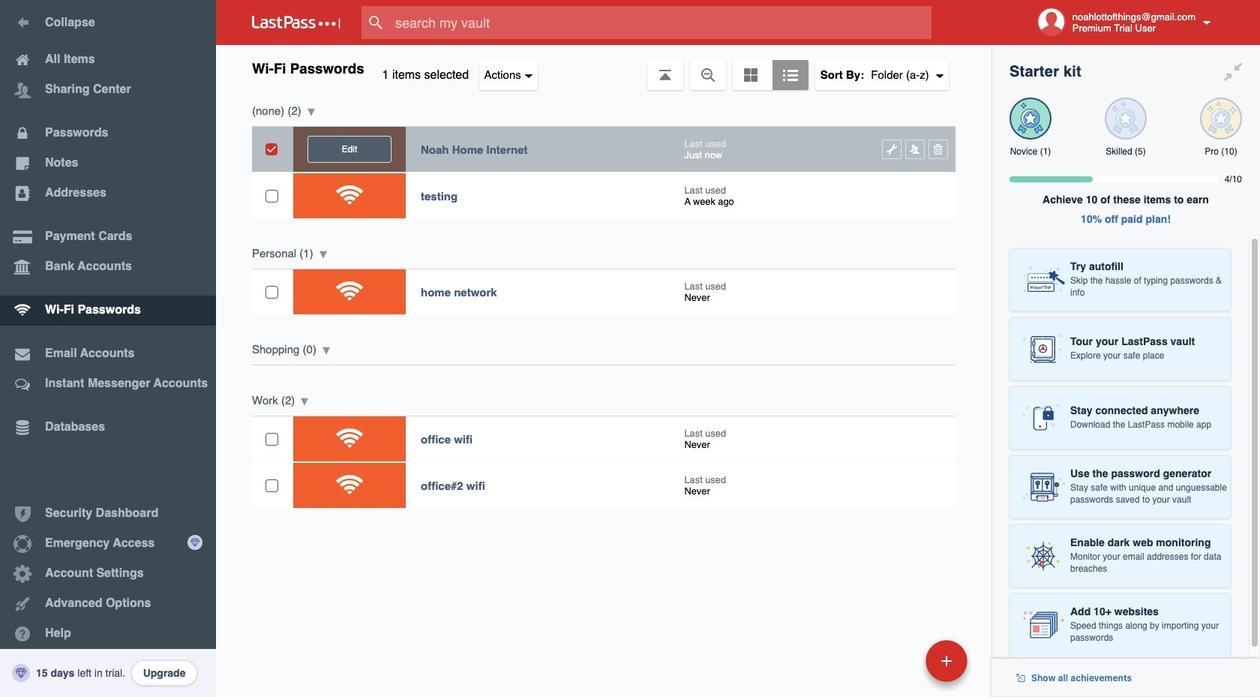 Task type: describe. For each thing, give the bounding box(es) containing it.
new item navigation
[[823, 636, 977, 697]]

main navigation navigation
[[0, 0, 216, 697]]

lastpass image
[[252, 16, 341, 29]]

Search search field
[[362, 6, 961, 39]]



Task type: locate. For each thing, give the bounding box(es) containing it.
new item element
[[823, 639, 973, 682]]

search my vault text field
[[362, 6, 961, 39]]

vault options navigation
[[216, 45, 992, 90]]



